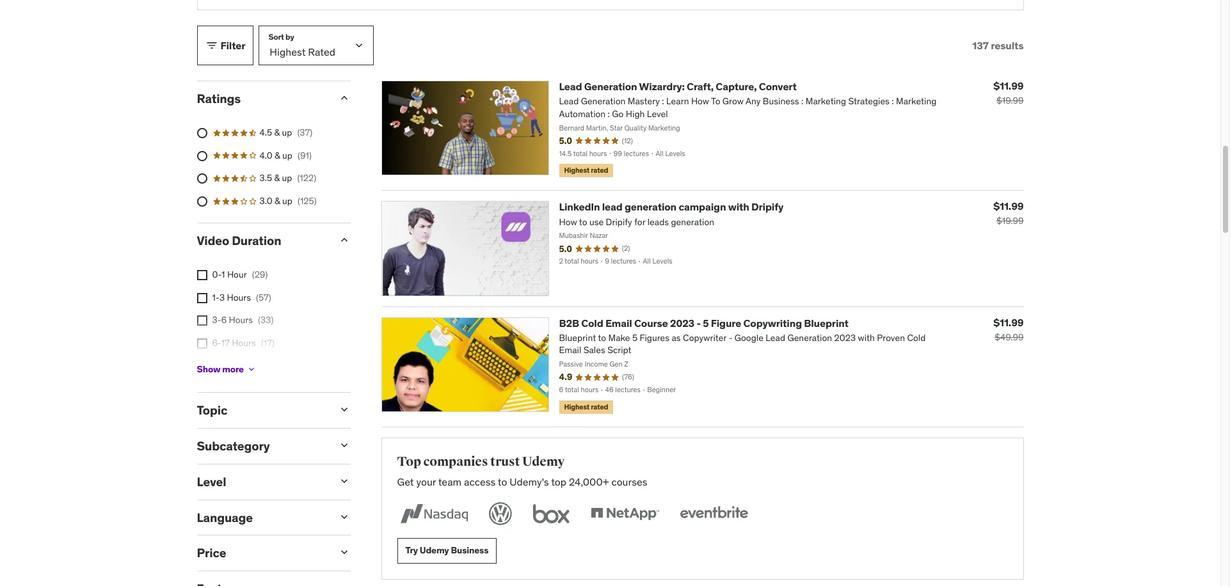 Task type: locate. For each thing, give the bounding box(es) containing it.
3-6 hours (33)
[[212, 314, 274, 326]]

0 vertical spatial xsmall image
[[197, 293, 207, 303]]

campaign
[[679, 201, 726, 213]]

up left (91) in the top left of the page
[[282, 149, 292, 161]]

up left (37)
[[282, 127, 292, 138]]

2 $19.99 from the top
[[996, 215, 1024, 227]]

0 vertical spatial $11.99 $19.99
[[993, 79, 1024, 106]]

eventbrite image
[[677, 500, 750, 528]]

up left (125)
[[282, 195, 292, 207]]

level button
[[197, 474, 327, 489]]

0 vertical spatial udemy
[[522, 454, 565, 470]]

duration
[[232, 233, 281, 249]]

hours for 3-6 hours
[[229, 314, 253, 326]]

cold
[[581, 317, 603, 329]]

3 xsmall image from the top
[[197, 339, 207, 349]]

3 small image from the top
[[338, 475, 350, 488]]

0 vertical spatial xsmall image
[[197, 270, 207, 280]]

$11.99
[[993, 79, 1024, 92], [993, 200, 1024, 213], [993, 316, 1024, 329]]

(91)
[[298, 149, 312, 161]]

2 small image from the top
[[338, 234, 350, 247]]

1 horizontal spatial udemy
[[522, 454, 565, 470]]

small image
[[205, 39, 218, 52], [338, 403, 350, 416], [338, 439, 350, 452], [338, 546, 350, 559]]

4.5 & up (37)
[[260, 127, 312, 138]]

price button
[[197, 545, 327, 561]]

to
[[498, 476, 507, 489]]

& for 3.0
[[275, 195, 280, 207]]

1 xsmall image from the top
[[197, 293, 207, 303]]

xsmall image left 0-
[[197, 270, 207, 280]]

hours for 1-3 hours
[[227, 292, 251, 303]]

xsmall image for 6-
[[197, 339, 207, 349]]

capture,
[[716, 80, 757, 93]]

udemy
[[522, 454, 565, 470], [420, 545, 449, 556]]

2 xsmall image from the top
[[197, 316, 207, 326]]

up for 4.5 & up
[[282, 127, 292, 138]]

convert
[[759, 80, 797, 93]]

more
[[222, 363, 244, 375]]

business
[[451, 545, 489, 556]]

hours right 6
[[229, 314, 253, 326]]

2023
[[670, 317, 694, 329]]

blueprint
[[804, 317, 849, 329]]

xsmall image left 1- at the left of the page
[[197, 293, 207, 303]]

0 vertical spatial $11.99
[[993, 79, 1024, 92]]

0-1 hour (29)
[[212, 269, 268, 280]]

1 vertical spatial $19.99
[[996, 215, 1024, 227]]

hours
[[227, 292, 251, 303], [229, 314, 253, 326], [232, 337, 256, 349], [228, 360, 252, 372]]

b2b cold email course 2023 - 5 figure copywriting blueprint link
[[559, 317, 849, 329]]

1 vertical spatial $11.99
[[993, 200, 1024, 213]]

5
[[703, 317, 709, 329]]

0 horizontal spatial udemy
[[420, 545, 449, 556]]

topic
[[197, 403, 227, 418]]

small image for ratings
[[338, 92, 350, 104]]

& right 4.5
[[274, 127, 280, 138]]

subcategory
[[197, 438, 270, 454]]

figure
[[711, 317, 741, 329]]

4.0
[[260, 149, 272, 161]]

video duration button
[[197, 233, 327, 249]]

lead generation wizardry: craft, capture, convert
[[559, 80, 797, 93]]

xsmall image
[[197, 293, 207, 303], [197, 316, 207, 326], [197, 339, 207, 349]]

up left (122)
[[282, 172, 292, 184]]

small image for topic
[[338, 403, 350, 416]]

1 $19.99 from the top
[[996, 95, 1024, 106]]

course
[[634, 317, 668, 329]]

xsmall image left 3-
[[197, 316, 207, 326]]

2 $11.99 $19.99 from the top
[[993, 200, 1024, 227]]

up
[[282, 127, 292, 138], [282, 149, 292, 161], [282, 172, 292, 184], [282, 195, 292, 207]]

show more
[[197, 363, 244, 375]]

& right 3.0
[[275, 195, 280, 207]]

&
[[274, 127, 280, 138], [275, 149, 280, 161], [274, 172, 280, 184], [275, 195, 280, 207]]

xsmall image inside 'show more' button
[[246, 364, 257, 375]]

try udemy business link
[[397, 538, 497, 564]]

small image
[[338, 92, 350, 104], [338, 234, 350, 247], [338, 475, 350, 488], [338, 510, 350, 523]]

dripify
[[751, 201, 784, 213]]

linkedin
[[559, 201, 600, 213]]

1-3 hours (57)
[[212, 292, 271, 303]]

$11.99 $19.99
[[993, 79, 1024, 106], [993, 200, 1024, 227]]

1 $11.99 from the top
[[993, 79, 1024, 92]]

17+
[[212, 360, 226, 372]]

& right 4.0
[[275, 149, 280, 161]]

(125)
[[298, 195, 317, 207]]

(33)
[[258, 314, 274, 326]]

$11.99 for linkedin lead generation campaign with dripify
[[993, 200, 1024, 213]]

udemy right try
[[420, 545, 449, 556]]

4.5
[[260, 127, 272, 138]]

1 horizontal spatial xsmall image
[[246, 364, 257, 375]]

with
[[728, 201, 749, 213]]

$11.99 $49.99
[[993, 316, 1024, 343]]

1 vertical spatial $11.99 $19.99
[[993, 200, 1024, 227]]

team
[[438, 476, 462, 489]]

1 small image from the top
[[338, 92, 350, 104]]

6-17 hours (17)
[[212, 337, 274, 349]]

17+ hours
[[212, 360, 252, 372]]

nasdaq image
[[397, 500, 471, 528]]

1 vertical spatial udemy
[[420, 545, 449, 556]]

0 vertical spatial $19.99
[[996, 95, 1024, 106]]

1 $11.99 $19.99 from the top
[[993, 79, 1024, 106]]

$11.99 $19.99 for lead generation wizardry: craft, capture, convert
[[993, 79, 1024, 106]]

show more button
[[197, 357, 257, 382]]

ratings button
[[197, 91, 327, 106]]

netapp image
[[588, 500, 661, 528]]

hours right 17
[[232, 337, 256, 349]]

topic button
[[197, 403, 327, 418]]

6-
[[212, 337, 221, 349]]

top
[[397, 454, 421, 470]]

1 vertical spatial xsmall image
[[197, 316, 207, 326]]

(29)
[[252, 269, 268, 280]]

$19.99
[[996, 95, 1024, 106], [996, 215, 1024, 227]]

results
[[991, 39, 1024, 52]]

xsmall image right more
[[246, 364, 257, 375]]

& right 3.5
[[274, 172, 280, 184]]

xsmall image
[[197, 270, 207, 280], [246, 364, 257, 375]]

3 $11.99 from the top
[[993, 316, 1024, 329]]

try
[[405, 545, 418, 556]]

video duration
[[197, 233, 281, 249]]

hours right 3
[[227, 292, 251, 303]]

2 $11.99 from the top
[[993, 200, 1024, 213]]

1 vertical spatial xsmall image
[[246, 364, 257, 375]]

xsmall image left 6-
[[197, 339, 207, 349]]

2 vertical spatial $11.99
[[993, 316, 1024, 329]]

(17)
[[261, 337, 274, 349]]

small image for price
[[338, 546, 350, 559]]

language
[[197, 510, 253, 525]]

137 results status
[[972, 39, 1024, 52]]

2 vertical spatial xsmall image
[[197, 339, 207, 349]]

companies
[[423, 454, 488, 470]]

language button
[[197, 510, 327, 525]]

video
[[197, 233, 229, 249]]

your
[[416, 476, 436, 489]]

generation
[[584, 80, 637, 93]]

$11.99 for b2b cold email course 2023 - 5 figure copywriting blueprint
[[993, 316, 1024, 329]]

udemy up udemy's
[[522, 454, 565, 470]]

hours right 17+
[[228, 360, 252, 372]]

xsmall image for 1-
[[197, 293, 207, 303]]

4 small image from the top
[[338, 510, 350, 523]]

hour
[[227, 269, 247, 280]]



Task type: describe. For each thing, give the bounding box(es) containing it.
& for 4.5
[[274, 127, 280, 138]]

udemy's
[[510, 476, 549, 489]]

access
[[464, 476, 496, 489]]

3
[[219, 292, 225, 303]]

lead
[[602, 201, 622, 213]]

(37)
[[297, 127, 312, 138]]

filter
[[220, 39, 245, 52]]

$11.99 $19.99 for linkedin lead generation campaign with dripify
[[993, 200, 1024, 227]]

4.0 & up (91)
[[260, 149, 312, 161]]

volkswagen image
[[486, 500, 514, 528]]

$19.99 for dripify
[[996, 215, 1024, 227]]

courses
[[611, 476, 647, 489]]

get
[[397, 476, 414, 489]]

email
[[605, 317, 632, 329]]

17
[[221, 337, 230, 349]]

copywriting
[[743, 317, 802, 329]]

show
[[197, 363, 220, 375]]

3.0 & up (125)
[[260, 195, 317, 207]]

linkedin lead generation campaign with dripify
[[559, 201, 784, 213]]

hours for 6-17 hours
[[232, 337, 256, 349]]

3.5 & up (122)
[[260, 172, 316, 184]]

$19.99 for convert
[[996, 95, 1024, 106]]

0 horizontal spatial xsmall image
[[197, 270, 207, 280]]

& for 4.0
[[275, 149, 280, 161]]

1
[[221, 269, 225, 280]]

udemy inside top companies trust udemy get your team access to udemy's top 24,000+ courses
[[522, 454, 565, 470]]

(122)
[[297, 172, 316, 184]]

small image for language
[[338, 510, 350, 523]]

wizardry:
[[639, 80, 685, 93]]

up for 4.0 & up
[[282, 149, 292, 161]]

xsmall image for 3-
[[197, 316, 207, 326]]

small image for level
[[338, 475, 350, 488]]

small image for video duration
[[338, 234, 350, 247]]

price
[[197, 545, 226, 561]]

3.0
[[260, 195, 272, 207]]

ratings
[[197, 91, 241, 106]]

try udemy business
[[405, 545, 489, 556]]

3.5
[[260, 172, 272, 184]]

craft,
[[687, 80, 714, 93]]

lead generation wizardry: craft, capture, convert link
[[559, 80, 797, 93]]

& for 3.5
[[274, 172, 280, 184]]

24,000+
[[569, 476, 609, 489]]

generation
[[625, 201, 676, 213]]

0-
[[212, 269, 221, 280]]

top
[[551, 476, 566, 489]]

small image for subcategory
[[338, 439, 350, 452]]

b2b cold email course 2023 - 5 figure copywriting blueprint
[[559, 317, 849, 329]]

subcategory button
[[197, 438, 327, 454]]

top companies trust udemy get your team access to udemy's top 24,000+ courses
[[397, 454, 647, 489]]

137
[[972, 39, 989, 52]]

lead
[[559, 80, 582, 93]]

(57)
[[256, 292, 271, 303]]

-
[[697, 317, 701, 329]]

trust
[[490, 454, 520, 470]]

up for 3.0 & up
[[282, 195, 292, 207]]

137 results
[[972, 39, 1024, 52]]

1-
[[212, 292, 219, 303]]

$11.99 for lead generation wizardry: craft, capture, convert
[[993, 79, 1024, 92]]

6
[[221, 314, 227, 326]]

linkedin lead generation campaign with dripify link
[[559, 201, 784, 213]]

$49.99
[[995, 331, 1024, 343]]

level
[[197, 474, 226, 489]]

box image
[[530, 500, 572, 528]]

up for 3.5 & up
[[282, 172, 292, 184]]

small image inside the filter button
[[205, 39, 218, 52]]

b2b
[[559, 317, 579, 329]]

3-
[[212, 314, 221, 326]]

filter button
[[197, 26, 254, 65]]



Task type: vqa. For each thing, say whether or not it's contained in the screenshot.
top $19.99
yes



